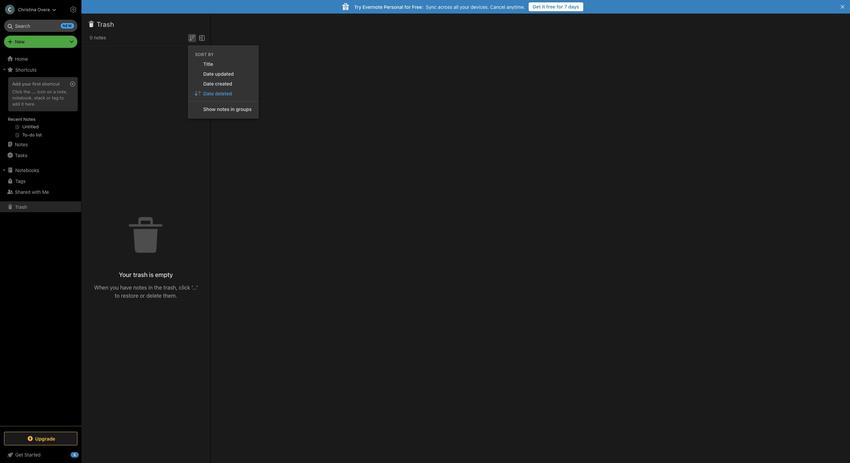 Task type: locate. For each thing, give the bounding box(es) containing it.
it
[[542, 4, 545, 10], [21, 101, 24, 107]]

get inside button
[[533, 4, 541, 10]]

or inside icon on a note, notebook, stack or tag to add it here.
[[46, 95, 51, 100]]

0 vertical spatial to
[[60, 95, 64, 100]]

stack
[[34, 95, 45, 100]]

for left 7
[[557, 4, 563, 10]]

1 vertical spatial it
[[21, 101, 24, 107]]

0 horizontal spatial in
[[148, 284, 153, 290]]

1 vertical spatial the
[[154, 284, 162, 290]]

trash up 0 notes
[[97, 20, 114, 28]]

for
[[557, 4, 563, 10], [405, 4, 411, 10]]

to down note,
[[60, 95, 64, 100]]

anytime.
[[507, 4, 526, 10]]

your up click the ...
[[22, 81, 31, 87]]

2 date from the top
[[203, 81, 214, 87]]

your
[[460, 4, 470, 10], [22, 81, 31, 87]]

1 horizontal spatial trash
[[97, 20, 114, 28]]

notes right 0 at the left of page
[[94, 35, 106, 40]]

empty
[[155, 271, 173, 278]]

6
[[73, 453, 76, 457]]

0 horizontal spatial to
[[60, 95, 64, 100]]

shortcuts
[[15, 67, 37, 72]]

0 vertical spatial it
[[542, 4, 545, 10]]

or left delete
[[140, 293, 145, 299]]

date deleted link
[[188, 89, 259, 98]]

your trash is empty
[[119, 271, 173, 278]]

date updated link
[[188, 69, 259, 79]]

Search text field
[[9, 20, 73, 32]]

show notes in groups
[[203, 106, 252, 112]]

1 horizontal spatial it
[[542, 4, 545, 10]]

title link
[[188, 59, 259, 69]]

1 vertical spatial notes
[[15, 141, 28, 147]]

in up delete
[[148, 284, 153, 290]]

tasks button
[[0, 150, 81, 161]]

1 vertical spatial notes
[[217, 106, 230, 112]]

cancel
[[491, 4, 506, 10]]

created
[[215, 81, 232, 87]]

2 horizontal spatial notes
[[217, 106, 230, 112]]

the left ...
[[24, 89, 30, 94]]

group
[[0, 75, 81, 142]]

1 horizontal spatial or
[[140, 293, 145, 299]]

0 vertical spatial the
[[24, 89, 30, 94]]

it left free
[[542, 4, 545, 10]]

1 vertical spatial or
[[140, 293, 145, 299]]

0 horizontal spatial get
[[15, 452, 23, 458]]

date created
[[203, 81, 232, 87]]

0 vertical spatial or
[[46, 95, 51, 100]]

your right all
[[460, 4, 470, 10]]

1 horizontal spatial to
[[115, 293, 120, 299]]

notes
[[94, 35, 106, 40], [217, 106, 230, 112], [133, 284, 147, 290]]

View options field
[[196, 33, 206, 42]]

date down date created
[[203, 91, 214, 96]]

notes for show
[[217, 106, 230, 112]]

or
[[46, 95, 51, 100], [140, 293, 145, 299]]

1 date from the top
[[203, 71, 214, 77]]

0 horizontal spatial trash
[[15, 204, 27, 210]]

trash
[[97, 20, 114, 28], [15, 204, 27, 210]]

in
[[231, 106, 235, 112], [148, 284, 153, 290]]

tags
[[15, 178, 26, 184]]

delete
[[146, 293, 162, 299]]

trash
[[133, 271, 148, 278]]

in inside when you have notes in the trash, click '...' to restore or delete them.
[[148, 284, 153, 290]]

0 horizontal spatial for
[[405, 4, 411, 10]]

across
[[438, 4, 453, 10]]

for for free:
[[405, 4, 411, 10]]

get left free
[[533, 4, 541, 10]]

0 vertical spatial notes
[[23, 116, 36, 122]]

trash link
[[0, 201, 81, 212]]

overa
[[37, 7, 50, 12]]

date deleted
[[203, 91, 232, 96]]

1 vertical spatial your
[[22, 81, 31, 87]]

Sort options field
[[188, 33, 196, 42]]

1 vertical spatial date
[[203, 81, 214, 87]]

me
[[42, 189, 49, 195]]

notes right show
[[217, 106, 230, 112]]

date
[[203, 71, 214, 77], [203, 81, 214, 87], [203, 91, 214, 96]]

restore
[[121, 293, 139, 299]]

0 vertical spatial notes
[[94, 35, 106, 40]]

Account field
[[0, 3, 57, 16]]

show
[[203, 106, 216, 112]]

for left free:
[[405, 4, 411, 10]]

1 horizontal spatial the
[[154, 284, 162, 290]]

when
[[94, 284, 109, 290]]

1 vertical spatial in
[[148, 284, 153, 290]]

notebook,
[[12, 95, 33, 100]]

0 vertical spatial your
[[460, 4, 470, 10]]

0 horizontal spatial the
[[24, 89, 30, 94]]

0 horizontal spatial notes
[[94, 35, 106, 40]]

3 date from the top
[[203, 91, 214, 96]]

new search field
[[9, 20, 74, 32]]

the up delete
[[154, 284, 162, 290]]

0 horizontal spatial or
[[46, 95, 51, 100]]

notes up tasks on the top of the page
[[15, 141, 28, 147]]

1 vertical spatial to
[[115, 293, 120, 299]]

you
[[110, 284, 119, 290]]

to inside icon on a note, notebook, stack or tag to add it here.
[[60, 95, 64, 100]]

0 horizontal spatial it
[[21, 101, 24, 107]]

1 horizontal spatial your
[[460, 4, 470, 10]]

your
[[119, 271, 132, 278]]

1 horizontal spatial notes
[[133, 284, 147, 290]]

or down on at top left
[[46, 95, 51, 100]]

sort by
[[195, 52, 214, 57]]

it down notebook,
[[21, 101, 24, 107]]

2 vertical spatial notes
[[133, 284, 147, 290]]

notes
[[23, 116, 36, 122], [15, 141, 28, 147]]

date for date created
[[203, 81, 214, 87]]

for inside button
[[557, 4, 563, 10]]

0 vertical spatial get
[[533, 4, 541, 10]]

date up the date deleted
[[203, 81, 214, 87]]

get
[[533, 4, 541, 10], [15, 452, 23, 458]]

0 vertical spatial date
[[203, 71, 214, 77]]

upgrade
[[35, 436, 55, 442]]

0 vertical spatial trash
[[97, 20, 114, 28]]

1 vertical spatial trash
[[15, 204, 27, 210]]

tags button
[[0, 176, 81, 186]]

date for date deleted
[[203, 91, 214, 96]]

sort
[[195, 52, 207, 57]]

date down title
[[203, 71, 214, 77]]

notes right recent
[[23, 116, 36, 122]]

get left started
[[15, 452, 23, 458]]

in inside show notes in groups link
[[231, 106, 235, 112]]

try
[[354, 4, 362, 10]]

note,
[[57, 89, 67, 94]]

notes link
[[0, 139, 81, 150]]

to down the you
[[115, 293, 120, 299]]

have
[[120, 284, 132, 290]]

1 horizontal spatial for
[[557, 4, 563, 10]]

by
[[208, 52, 214, 57]]

1 horizontal spatial in
[[231, 106, 235, 112]]

try evernote personal for free: sync across all your devices. cancel anytime.
[[354, 4, 526, 10]]

1 for from the left
[[557, 4, 563, 10]]

tree
[[0, 53, 81, 426]]

personal
[[384, 4, 403, 10]]

in left the groups
[[231, 106, 235, 112]]

icon
[[37, 89, 46, 94]]

notes inside when you have notes in the trash, click '...' to restore or delete them.
[[133, 284, 147, 290]]

trash down shared
[[15, 204, 27, 210]]

notes down trash
[[133, 284, 147, 290]]

get started
[[15, 452, 41, 458]]

date created link
[[188, 79, 259, 89]]

2 for from the left
[[405, 4, 411, 10]]

recent
[[8, 116, 22, 122]]

when you have notes in the trash, click '...' to restore or delete them.
[[94, 284, 198, 299]]

1 horizontal spatial get
[[533, 4, 541, 10]]

free:
[[412, 4, 424, 10]]

2 vertical spatial date
[[203, 91, 214, 96]]

0
[[90, 35, 93, 40]]

expand notebooks image
[[2, 167, 7, 173]]

0 notes
[[90, 35, 106, 40]]

add
[[12, 101, 20, 107]]

get inside help and learning task checklist field
[[15, 452, 23, 458]]

1 vertical spatial get
[[15, 452, 23, 458]]

notes inside dropdown list menu
[[217, 106, 230, 112]]

devices.
[[471, 4, 489, 10]]

0 vertical spatial in
[[231, 106, 235, 112]]



Task type: describe. For each thing, give the bounding box(es) containing it.
settings image
[[69, 5, 77, 14]]

dropdown list menu
[[188, 59, 259, 114]]

get it free for 7 days button
[[529, 2, 584, 11]]

free
[[547, 4, 556, 10]]

the inside group
[[24, 89, 30, 94]]

add your first shortcut
[[12, 81, 60, 87]]

notebooks link
[[0, 165, 81, 176]]

here.
[[25, 101, 36, 107]]

date updated
[[203, 71, 234, 77]]

recent notes
[[8, 116, 36, 122]]

new button
[[4, 36, 77, 48]]

the inside when you have notes in the trash, click '...' to restore or delete them.
[[154, 284, 162, 290]]

a
[[53, 89, 56, 94]]

date for date updated
[[203, 71, 214, 77]]

updated
[[215, 71, 234, 77]]

christina overa
[[18, 7, 50, 12]]

to inside when you have notes in the trash, click '...' to restore or delete them.
[[115, 293, 120, 299]]

on
[[47, 89, 52, 94]]

'...'
[[192, 284, 198, 290]]

tree containing home
[[0, 53, 81, 426]]

Help and Learning task checklist field
[[0, 450, 81, 460]]

notebooks
[[15, 167, 39, 173]]

tag
[[52, 95, 59, 100]]

groups
[[236, 106, 252, 112]]

get for get started
[[15, 452, 23, 458]]

0 horizontal spatial your
[[22, 81, 31, 87]]

notes for 0
[[94, 35, 106, 40]]

with
[[32, 189, 41, 195]]

7
[[565, 4, 567, 10]]

tasks
[[15, 152, 27, 158]]

home link
[[0, 53, 81, 64]]

deleted
[[215, 91, 232, 96]]

click the ...
[[12, 89, 36, 94]]

click
[[12, 89, 22, 94]]

add
[[12, 81, 21, 87]]

click
[[179, 284, 190, 290]]

shared
[[15, 189, 30, 195]]

get for get it free for 7 days
[[533, 4, 541, 10]]

note window - empty element
[[211, 14, 851, 463]]

it inside button
[[542, 4, 545, 10]]

christina
[[18, 7, 36, 12]]

group containing add your first shortcut
[[0, 75, 81, 142]]

or inside when you have notes in the trash, click '...' to restore or delete them.
[[140, 293, 145, 299]]

started
[[24, 452, 41, 458]]

first
[[32, 81, 41, 87]]

shortcut
[[42, 81, 60, 87]]

get it free for 7 days
[[533, 4, 579, 10]]

sync
[[426, 4, 437, 10]]

title
[[203, 61, 213, 67]]

for for 7
[[557, 4, 563, 10]]

all
[[454, 4, 459, 10]]

shortcuts button
[[0, 64, 81, 75]]

evernote
[[363, 4, 383, 10]]

show notes in groups link
[[188, 104, 259, 114]]

is
[[149, 271, 154, 278]]

icon on a note, notebook, stack or tag to add it here.
[[12, 89, 67, 107]]

upgrade button
[[4, 432, 77, 445]]

new
[[63, 23, 72, 28]]

them.
[[163, 293, 177, 299]]

trash,
[[164, 284, 178, 290]]

shared with me
[[15, 189, 49, 195]]

home
[[15, 56, 28, 62]]

click to collapse image
[[79, 451, 84, 459]]

...
[[31, 89, 36, 94]]

it inside icon on a note, notebook, stack or tag to add it here.
[[21, 101, 24, 107]]

shared with me link
[[0, 186, 81, 197]]

days
[[569, 4, 579, 10]]

new
[[15, 39, 25, 44]]



Task type: vqa. For each thing, say whether or not it's contained in the screenshot.
"Shortcuts" button
yes



